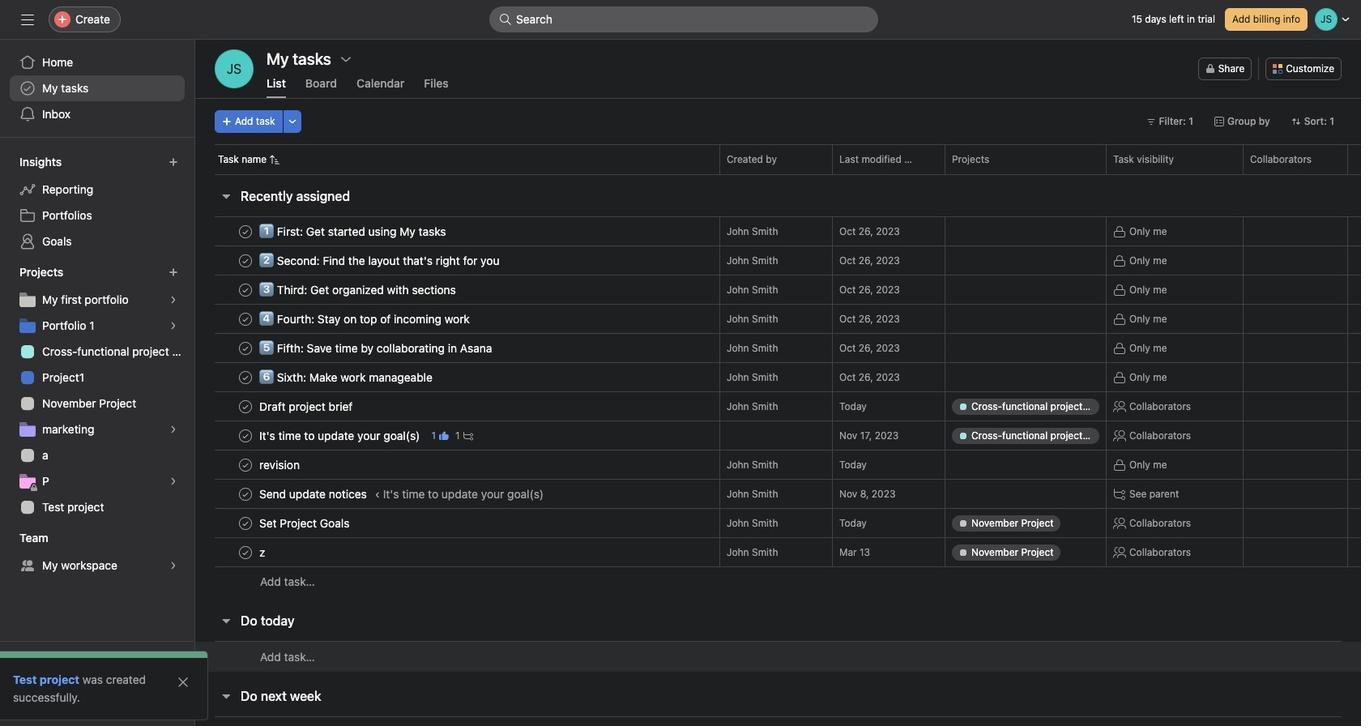 Task type: locate. For each thing, give the bounding box(es) containing it.
mark complete checkbox for '3️⃣ third: get organized with sections' cell
[[236, 280, 255, 299]]

1 vertical spatial mark complete checkbox
[[236, 368, 255, 387]]

5️⃣ fifth: save time by collaborating in asana cell
[[195, 333, 720, 363]]

mark complete image for task name text field in draft project brief cell
[[236, 397, 255, 416]]

list box
[[490, 6, 879, 32]]

3 mark complete image from the top
[[236, 309, 255, 329]]

linked projects for 5️⃣ fifth: save time by collaborating in asana cell
[[945, 333, 1107, 363]]

mark complete image inside draft project brief cell
[[236, 397, 255, 416]]

4 task name text field from the top
[[256, 398, 358, 415]]

mark complete checkbox inside '3️⃣ third: get organized with sections' cell
[[236, 280, 255, 299]]

Mark complete checkbox
[[236, 222, 255, 241], [236, 368, 255, 387], [236, 543, 255, 562]]

task name text field inside the z cell
[[256, 544, 274, 560]]

mark complete image
[[236, 251, 255, 270], [236, 280, 255, 299], [236, 309, 255, 329], [236, 338, 255, 358], [236, 368, 255, 387], [236, 397, 255, 416], [236, 455, 255, 475], [236, 484, 255, 504], [236, 513, 255, 533]]

5 task name text field from the top
[[256, 428, 425, 444]]

mark complete checkbox inside the it's time to update your goal(s) cell
[[236, 426, 255, 445]]

task name text field for revision cell
[[256, 457, 305, 473]]

mark complete image
[[236, 222, 255, 241], [236, 426, 255, 445], [236, 543, 255, 562]]

task name text field for 1️⃣ first: get started using my tasks cell
[[256, 223, 451, 240]]

linked projects for 6️⃣ sixth: make work manageable cell
[[945, 362, 1107, 392]]

2 vertical spatial mark complete checkbox
[[236, 543, 255, 562]]

3 task name text field from the top
[[256, 369, 438, 385]]

task name text field inside '3️⃣ third: get organized with sections' cell
[[256, 282, 461, 298]]

7 mark complete checkbox from the top
[[236, 455, 255, 475]]

mark complete image for task name text box in the 'send update notices' cell
[[236, 484, 255, 504]]

9 mark complete checkbox from the top
[[236, 513, 255, 533]]

1 mark complete image from the top
[[236, 222, 255, 241]]

6 mark complete checkbox from the top
[[236, 426, 255, 445]]

6 task name text field from the top
[[256, 515, 355, 531]]

0 vertical spatial collapse task list for this group image
[[220, 614, 233, 627]]

4 mark complete checkbox from the top
[[236, 338, 255, 358]]

mark complete image for task name text box inside 4️⃣ fourth: stay on top of incoming work cell
[[236, 309, 255, 329]]

1 task name text field from the top
[[256, 223, 451, 240]]

task name text field inside "5️⃣ fifth: save time by collaborating in asana" cell
[[256, 340, 497, 356]]

task name text field for 4️⃣ fourth: stay on top of incoming work cell at the top of the page
[[256, 311, 475, 327]]

mark complete checkbox for the z cell
[[236, 543, 255, 562]]

2 mark complete image from the top
[[236, 280, 255, 299]]

collapse task list for this group image
[[220, 614, 233, 627], [220, 690, 233, 703]]

3 mark complete checkbox from the top
[[236, 543, 255, 562]]

0 vertical spatial mark complete checkbox
[[236, 222, 255, 241]]

row
[[195, 144, 1362, 174], [215, 173, 1362, 175], [195, 216, 1362, 246], [195, 246, 1362, 276], [195, 275, 1362, 305], [195, 304, 1362, 334], [195, 333, 1362, 363], [195, 362, 1362, 392], [195, 391, 1362, 421], [195, 421, 1362, 451], [195, 450, 1362, 480], [195, 479, 1362, 509], [195, 508, 1362, 538], [195, 537, 1362, 567], [195, 567, 1362, 597], [195, 641, 1362, 672], [195, 717, 1362, 726]]

task name text field for mark complete option inside the draft project brief cell
[[256, 398, 358, 415]]

9 mark complete image from the top
[[236, 513, 255, 533]]

5 mark complete image from the top
[[236, 368, 255, 387]]

mark complete image inside 6️⃣ sixth: make work manageable "cell"
[[236, 368, 255, 387]]

task name text field inside 1️⃣ first: get started using my tasks cell
[[256, 223, 451, 240]]

revision cell
[[195, 450, 720, 480]]

z cell
[[195, 537, 720, 567]]

linked projects for 2️⃣ second: find the layout that's right for you cell
[[945, 246, 1107, 276]]

mark complete checkbox for the it's time to update your goal(s) cell
[[236, 426, 255, 445]]

mark complete checkbox inside the 'send update notices' cell
[[236, 484, 255, 504]]

2 collapse task list for this group image from the top
[[220, 690, 233, 703]]

2 mark complete checkbox from the top
[[236, 368, 255, 387]]

task name text field for "5️⃣ fifth: save time by collaborating in asana" cell
[[256, 340, 497, 356]]

mark complete checkbox inside 1️⃣ first: get started using my tasks cell
[[236, 222, 255, 241]]

1 mark complete checkbox from the top
[[236, 222, 255, 241]]

mark complete checkbox inside draft project brief cell
[[236, 397, 255, 416]]

Task name text field
[[256, 223, 451, 240], [256, 311, 475, 327], [256, 340, 497, 356], [256, 457, 305, 473], [256, 486, 372, 502]]

task name text field inside 2️⃣ second: find the layout that's right for you cell
[[256, 252, 505, 269]]

3 task name text field from the top
[[256, 340, 497, 356]]

teams element
[[0, 524, 195, 582]]

insights element
[[0, 148, 195, 258]]

task name text field inside draft project brief cell
[[256, 398, 358, 415]]

8 mark complete checkbox from the top
[[236, 484, 255, 504]]

2 task name text field from the top
[[256, 282, 461, 298]]

5 task name text field from the top
[[256, 486, 372, 502]]

mark complete checkbox inside 2️⃣ second: find the layout that's right for you cell
[[236, 251, 255, 270]]

mark complete image inside the 'send update notices' cell
[[236, 484, 255, 504]]

linked projects for 1️⃣ first: get started using my tasks cell
[[945, 216, 1107, 246]]

4 task name text field from the top
[[256, 457, 305, 473]]

collapse task list for this group image
[[220, 190, 233, 203]]

3 mark complete image from the top
[[236, 543, 255, 562]]

8 mark complete image from the top
[[236, 484, 255, 504]]

linked projects for 3️⃣ third: get organized with sections cell
[[945, 275, 1107, 305]]

see details, my first portfolio image
[[169, 295, 178, 305]]

2 vertical spatial mark complete image
[[236, 543, 255, 562]]

mark complete checkbox inside 6️⃣ sixth: make work manageable "cell"
[[236, 368, 255, 387]]

mark complete checkbox inside the z cell
[[236, 543, 255, 562]]

task name text field inside the 'send update notices' cell
[[256, 486, 372, 502]]

6 mark complete image from the top
[[236, 397, 255, 416]]

7 task name text field from the top
[[256, 544, 274, 560]]

1 task name text field from the top
[[256, 252, 505, 269]]

4 mark complete image from the top
[[236, 338, 255, 358]]

5 mark complete checkbox from the top
[[236, 397, 255, 416]]

mark complete image inside 2️⃣ second: find the layout that's right for you cell
[[236, 251, 255, 270]]

1 vertical spatial collapse task list for this group image
[[220, 690, 233, 703]]

mark complete checkbox for 6️⃣ sixth: make work manageable "cell"
[[236, 368, 255, 387]]

0 vertical spatial mark complete image
[[236, 222, 255, 241]]

mark complete image inside the z cell
[[236, 543, 255, 562]]

task name text field inside the it's time to update your goal(s) cell
[[256, 428, 425, 444]]

1 vertical spatial mark complete image
[[236, 426, 255, 445]]

task name text field inside 4️⃣ fourth: stay on top of incoming work cell
[[256, 311, 475, 327]]

close image
[[177, 676, 190, 689]]

mark complete checkbox inside revision cell
[[236, 455, 255, 475]]

header do today tree grid
[[195, 641, 1362, 672]]

see details, my workspace image
[[169, 561, 178, 571]]

3 mark complete checkbox from the top
[[236, 309, 255, 329]]

it's time to update your goal(s) cell
[[195, 421, 720, 451]]

mark complete image inside "5️⃣ fifth: save time by collaborating in asana" cell
[[236, 338, 255, 358]]

1 mark complete image from the top
[[236, 251, 255, 270]]

1️⃣ first: get started using my tasks cell
[[195, 216, 720, 246]]

mark complete image inside 4️⃣ fourth: stay on top of incoming work cell
[[236, 309, 255, 329]]

mark complete checkbox inside 4️⃣ fourth: stay on top of incoming work cell
[[236, 309, 255, 329]]

mark complete checkbox inside "5️⃣ fifth: save time by collaborating in asana" cell
[[236, 338, 255, 358]]

2 mark complete image from the top
[[236, 426, 255, 445]]

mark complete image inside revision cell
[[236, 455, 255, 475]]

mark complete image for task name text field within 6️⃣ sixth: make work manageable "cell"
[[236, 368, 255, 387]]

mark complete image for task name text field in '3️⃣ third: get organized with sections' cell
[[236, 280, 255, 299]]

7 mark complete image from the top
[[236, 455, 255, 475]]

1 mark complete checkbox from the top
[[236, 251, 255, 270]]

2 mark complete checkbox from the top
[[236, 280, 255, 299]]

mark complete image inside the set project goals cell
[[236, 513, 255, 533]]

2 task name text field from the top
[[256, 311, 475, 327]]

mark complete image inside 1️⃣ first: get started using my tasks cell
[[236, 222, 255, 241]]

mark complete image for the z cell
[[236, 543, 255, 562]]

mark complete checkbox inside the set project goals cell
[[236, 513, 255, 533]]

mark complete image for the it's time to update your goal(s) cell
[[236, 426, 255, 445]]

task name text field inside the set project goals cell
[[256, 515, 355, 531]]

Task name text field
[[256, 252, 505, 269], [256, 282, 461, 298], [256, 369, 438, 385], [256, 398, 358, 415], [256, 428, 425, 444], [256, 515, 355, 531], [256, 544, 274, 560]]

task name text field inside revision cell
[[256, 457, 305, 473]]

creator for it's time to update your goal(s) cell
[[720, 421, 833, 451]]

Mark complete checkbox
[[236, 251, 255, 270], [236, 280, 255, 299], [236, 309, 255, 329], [236, 338, 255, 358], [236, 397, 255, 416], [236, 426, 255, 445], [236, 455, 255, 475], [236, 484, 255, 504], [236, 513, 255, 533]]

task name text field inside 6️⃣ sixth: make work manageable "cell"
[[256, 369, 438, 385]]

mark complete image inside '3️⃣ third: get organized with sections' cell
[[236, 280, 255, 299]]

3️⃣ third: get organized with sections cell
[[195, 275, 720, 305]]



Task type: describe. For each thing, give the bounding box(es) containing it.
4️⃣ fourth: stay on top of incoming work cell
[[195, 304, 720, 334]]

linked projects for send update notices cell
[[945, 479, 1107, 509]]

mark complete image for task name text field within the 2️⃣ second: find the layout that's right for you cell
[[236, 251, 255, 270]]

mark complete image for task name text field inside the the set project goals cell
[[236, 513, 255, 533]]

task name text field for mark complete option inside the the it's time to update your goal(s) cell
[[256, 428, 425, 444]]

set project goals cell
[[195, 508, 720, 538]]

mark complete checkbox for draft project brief cell
[[236, 397, 255, 416]]

linked projects for revision cell
[[945, 450, 1107, 480]]

6️⃣ sixth: make work manageable cell
[[195, 362, 720, 392]]

more actions image
[[287, 117, 297, 126]]

show options image
[[340, 53, 352, 66]]

draft project brief cell
[[195, 391, 720, 421]]

mark complete checkbox for 2️⃣ second: find the layout that's right for you cell
[[236, 251, 255, 270]]

mark complete image for task name text box inside revision cell
[[236, 455, 255, 475]]

mark complete checkbox for the 'send update notices' cell
[[236, 484, 255, 504]]

task name text field for the 'send update notices' cell
[[256, 486, 372, 502]]

mark complete image for task name text box inside "5️⃣ fifth: save time by collaborating in asana" cell
[[236, 338, 255, 358]]

see details, marketing image
[[169, 425, 178, 434]]

mark complete checkbox for 1️⃣ first: get started using my tasks cell
[[236, 222, 255, 241]]

task name text field for mark complete option inside 2️⃣ second: find the layout that's right for you cell
[[256, 252, 505, 269]]

hide sidebar image
[[21, 13, 34, 26]]

task name text field for mark complete checkbox in the 6️⃣ sixth: make work manageable "cell"
[[256, 369, 438, 385]]

1 like. you liked this task image
[[439, 431, 449, 441]]

new insights image
[[169, 157, 178, 167]]

mark complete checkbox for the set project goals cell
[[236, 513, 255, 533]]

mark complete checkbox for revision cell
[[236, 455, 255, 475]]

mark complete checkbox for "5️⃣ fifth: save time by collaborating in asana" cell
[[236, 338, 255, 358]]

1 collapse task list for this group image from the top
[[220, 614, 233, 627]]

2️⃣ second: find the layout that's right for you cell
[[195, 246, 720, 276]]

1 subtask image
[[463, 431, 473, 441]]

global element
[[0, 40, 195, 137]]

see details, p image
[[169, 477, 178, 486]]

task name text field for mark complete checkbox within the the z cell
[[256, 544, 274, 560]]

send update notices cell
[[195, 479, 720, 509]]

header recently assigned tree grid
[[195, 216, 1362, 597]]

task name text field for mark complete option inside the '3️⃣ third: get organized with sections' cell
[[256, 282, 461, 298]]

view profile settings image
[[215, 49, 254, 88]]

task name text field for mark complete option in the the set project goals cell
[[256, 515, 355, 531]]

linked projects for 4️⃣ fourth: stay on top of incoming work cell
[[945, 304, 1107, 334]]

new project or portfolio image
[[169, 267, 178, 277]]

projects element
[[0, 258, 195, 524]]

see details, portfolio 1 image
[[169, 321, 178, 331]]

mark complete checkbox for 4️⃣ fourth: stay on top of incoming work cell at the top of the page
[[236, 309, 255, 329]]

prominent image
[[499, 13, 512, 26]]

mark complete image for 1️⃣ first: get started using my tasks cell
[[236, 222, 255, 241]]



Task type: vqa. For each thing, say whether or not it's contained in the screenshot.
Revision cell
yes



